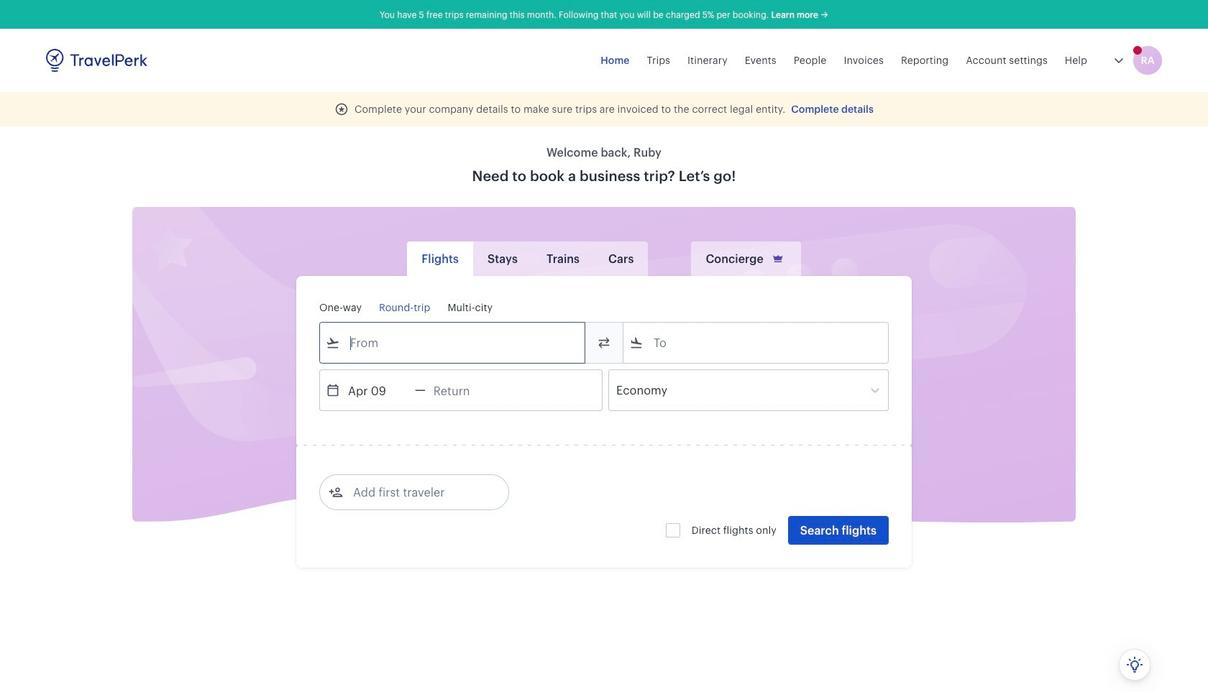 Task type: describe. For each thing, give the bounding box(es) containing it.
Depart text field
[[340, 370, 415, 411]]



Task type: locate. For each thing, give the bounding box(es) containing it.
To search field
[[644, 332, 870, 355]]

From search field
[[340, 332, 566, 355]]

Return text field
[[426, 370, 501, 411]]

Add first traveler search field
[[343, 481, 493, 504]]



